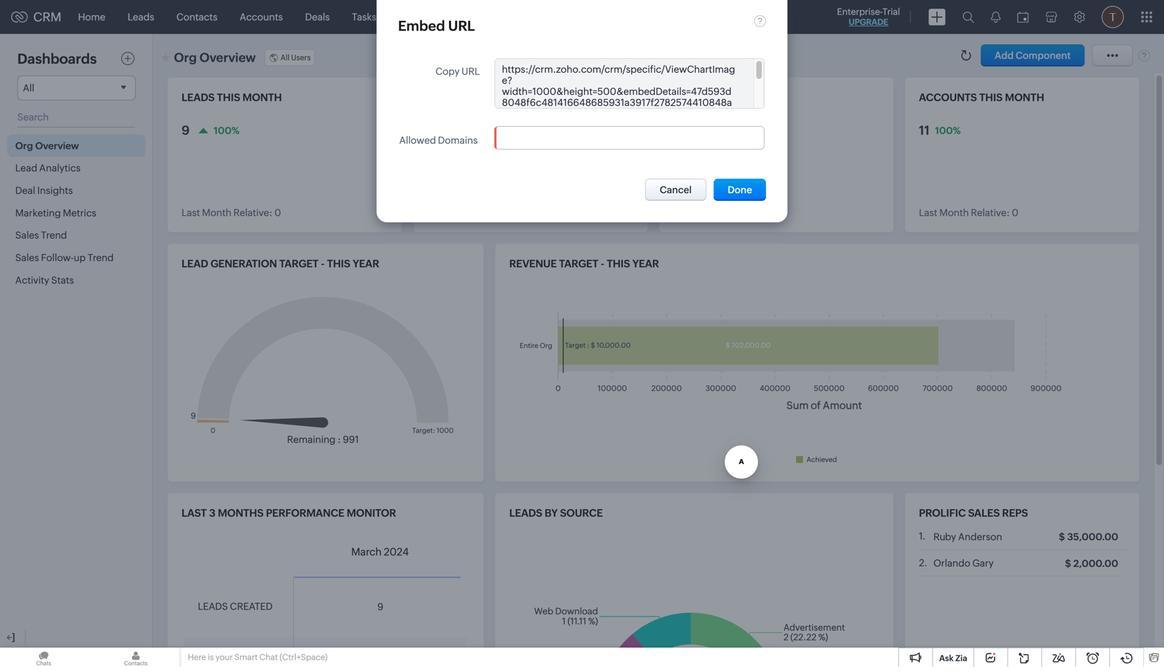Task type: vqa. For each thing, say whether or not it's contained in the screenshot.
size image
no



Task type: locate. For each thing, give the bounding box(es) containing it.
1 horizontal spatial last month relative: 0
[[919, 207, 1018, 218]]

1.
[[919, 531, 926, 542]]

100% for $ 37,000.00
[[526, 125, 551, 136]]

prolific
[[919, 507, 966, 519]]

100% down revenue this month at the left
[[526, 125, 551, 136]]

deals
[[673, 91, 706, 104]]

metrics
[[63, 207, 96, 218]]

0 vertical spatial $
[[427, 123, 435, 138]]

2 100% from the left
[[526, 125, 551, 136]]

0 horizontal spatial last
[[182, 207, 200, 218]]

2024
[[384, 546, 409, 558]]

2 last month relative: 0 from the left
[[919, 207, 1018, 218]]

calls
[[463, 11, 484, 23]]

sales follow-up trend
[[15, 252, 114, 263]]

accounts
[[240, 11, 283, 23]]

signals element
[[983, 0, 1009, 34]]

1 horizontal spatial revenue
[[509, 258, 557, 270]]

signals image
[[991, 11, 1001, 23]]

in
[[709, 91, 719, 104]]

month
[[243, 91, 282, 104], [503, 91, 542, 104], [1005, 91, 1044, 104]]

trend
[[41, 230, 67, 241], [88, 252, 114, 263]]

$ 2,000.00
[[1065, 558, 1118, 569]]

0 vertical spatial leads
[[182, 91, 215, 104]]

month for 11
[[1005, 91, 1044, 104]]

url right embed
[[448, 18, 475, 34]]

meetings
[[399, 11, 440, 23]]

leads for leads by source
[[509, 507, 542, 519]]

1 vertical spatial leads
[[509, 507, 542, 519]]

logo image
[[11, 11, 28, 23]]

0 for 9
[[274, 207, 281, 218]]

year
[[353, 258, 379, 270], [632, 258, 659, 270]]

sales down the marketing
[[15, 230, 39, 241]]

2 0 from the left
[[1012, 207, 1018, 218]]

0 horizontal spatial relative:
[[233, 207, 272, 218]]

analytics
[[39, 163, 81, 174]]

search image
[[962, 11, 974, 23]]

url right copy
[[462, 66, 480, 77]]

copy
[[436, 66, 460, 77]]

deal insights link
[[7, 179, 146, 202]]

2. orlando gary
[[919, 557, 994, 569]]

trend down marketing metrics
[[41, 230, 67, 241]]

cancel button
[[645, 179, 706, 201]]

month for 11
[[939, 207, 969, 218]]

lead analytics link
[[7, 157, 146, 179]]

leads
[[182, 91, 215, 104], [509, 507, 542, 519], [198, 601, 228, 612]]

march
[[351, 546, 382, 558]]

1 horizontal spatial relative:
[[971, 207, 1010, 218]]

3
[[209, 507, 216, 519]]

2 last from the left
[[919, 207, 937, 218]]

contacts image
[[92, 648, 179, 667]]

target
[[279, 258, 319, 270], [559, 258, 598, 270]]

2 vertical spatial $
[[1065, 558, 1071, 569]]

$ for $ 35,000.00
[[1059, 531, 1065, 542]]

2 month from the left
[[939, 207, 969, 218]]

contacts
[[176, 11, 217, 23]]

None button
[[981, 44, 1085, 67]]

help image
[[1138, 49, 1150, 62]]

last month relative: 0 for 9
[[182, 207, 281, 218]]

achieved
[[807, 456, 837, 464]]

1 horizontal spatial last
[[919, 207, 937, 218]]

3 month from the left
[[1005, 91, 1044, 104]]

marketing metrics
[[15, 207, 96, 218]]

2 horizontal spatial month
[[1005, 91, 1044, 104]]

1 horizontal spatial 100%
[[526, 125, 551, 136]]

35,000.00
[[1067, 531, 1118, 542]]

1 last from the left
[[182, 207, 200, 218]]

1 horizontal spatial target
[[559, 258, 598, 270]]

1 month from the left
[[243, 91, 282, 104]]

0 horizontal spatial -
[[321, 258, 325, 270]]

sales follow-up trend link
[[7, 246, 146, 269]]

2 year from the left
[[632, 258, 659, 270]]

embed url
[[398, 18, 475, 34]]

1 100% from the left
[[214, 125, 239, 136]]

100% down "leads this month"
[[214, 125, 239, 136]]

deals in pipeline
[[673, 91, 766, 104]]

orlando
[[933, 558, 970, 569]]

sales for sales trend
[[15, 230, 39, 241]]

profile element
[[1093, 0, 1132, 34]]

stats
[[51, 275, 74, 286]]

source
[[560, 507, 603, 519]]

deal insights
[[15, 185, 73, 196]]

0 horizontal spatial 0
[[274, 207, 281, 218]]

0 horizontal spatial month
[[202, 207, 231, 218]]

reps
[[1002, 507, 1028, 519]]

trend right up
[[88, 252, 114, 263]]

1 vertical spatial sales
[[15, 252, 39, 263]]

1 month from the left
[[202, 207, 231, 218]]

leads by source
[[509, 507, 603, 519]]

1 vertical spatial $
[[1059, 531, 1065, 542]]

100% inside '11 100%'
[[935, 125, 961, 136]]

relative: for 9
[[233, 207, 272, 218]]

1 horizontal spatial month
[[503, 91, 542, 104]]

sales
[[15, 230, 39, 241], [15, 252, 39, 263]]

last month relative: 0
[[182, 207, 281, 218], [919, 207, 1018, 218]]

1 relative: from the left
[[233, 207, 272, 218]]

2 horizontal spatial 100%
[[935, 125, 961, 136]]

activity
[[15, 275, 49, 286]]

0 vertical spatial sales
[[15, 230, 39, 241]]

0 horizontal spatial trend
[[41, 230, 67, 241]]

1 horizontal spatial trend
[[88, 252, 114, 263]]

revenue this month
[[427, 91, 542, 104]]

1 horizontal spatial year
[[632, 258, 659, 270]]

org overview
[[15, 140, 79, 151]]

1 sales from the top
[[15, 230, 39, 241]]

revenue target - this year
[[509, 258, 659, 270]]

sales up activity
[[15, 252, 39, 263]]

0 horizontal spatial last month relative: 0
[[182, 207, 281, 218]]

$ left domains
[[427, 123, 435, 138]]

$ 37,000.00
[[427, 123, 502, 138]]

1 vertical spatial trend
[[88, 252, 114, 263]]

1 horizontal spatial -
[[601, 258, 605, 270]]

0 vertical spatial revenue
[[427, 91, 475, 104]]

1 horizontal spatial month
[[939, 207, 969, 218]]

0 horizontal spatial 9
[[182, 123, 190, 138]]

performance
[[266, 507, 344, 519]]

lead analytics
[[15, 163, 81, 174]]

1 horizontal spatial 0
[[1012, 207, 1018, 218]]

sales trend
[[15, 230, 67, 241]]

dashboards
[[17, 51, 97, 67]]

1 last month relative: 0 from the left
[[182, 207, 281, 218]]

enterprise-
[[837, 7, 882, 17]]

contacts link
[[165, 0, 229, 34]]

1 vertical spatial url
[[462, 66, 480, 77]]

0 horizontal spatial month
[[243, 91, 282, 104]]

1 0 from the left
[[274, 207, 281, 218]]

1 vertical spatial revenue
[[509, 258, 557, 270]]

domains
[[438, 135, 478, 146]]

2 relative: from the left
[[971, 207, 1010, 218]]

revenue for revenue this month
[[427, 91, 475, 104]]

3 100% from the left
[[935, 125, 961, 136]]

-
[[321, 258, 325, 270], [601, 258, 605, 270]]

activity stats
[[15, 275, 74, 286]]

all
[[281, 53, 290, 62]]

0 horizontal spatial year
[[353, 258, 379, 270]]

relative:
[[233, 207, 272, 218], [971, 207, 1010, 218]]

$
[[427, 123, 435, 138], [1059, 531, 1065, 542], [1065, 558, 1071, 569]]

leads link
[[116, 0, 165, 34]]

9 down "leads this month"
[[182, 123, 190, 138]]

11 100%
[[919, 123, 961, 138]]

last 3 months performance monitor
[[182, 507, 396, 519]]

revenue for revenue target - this year
[[509, 258, 557, 270]]

0 horizontal spatial 100%
[[214, 125, 239, 136]]

2 month from the left
[[503, 91, 542, 104]]

$ left 2,000.00
[[1065, 558, 1071, 569]]

$ left 35,000.00
[[1059, 531, 1065, 542]]

revenue
[[427, 91, 475, 104], [509, 258, 557, 270]]

lead generation target - this year
[[182, 258, 379, 270]]

2 sales from the top
[[15, 252, 39, 263]]

month for 9
[[243, 91, 282, 104]]

url for copy url
[[462, 66, 480, 77]]

9 down march 2024
[[377, 601, 383, 612]]

$ for $ 2,000.00
[[1065, 558, 1071, 569]]

profile image
[[1102, 6, 1124, 28]]

this for accounts
[[979, 91, 1003, 104]]

org
[[15, 140, 33, 151]]

deals
[[305, 11, 330, 23]]

trend inside sales follow-up trend link
[[88, 252, 114, 263]]

trend inside sales trend link
[[41, 230, 67, 241]]

all users
[[281, 53, 311, 62]]

1 vertical spatial 9
[[377, 601, 383, 612]]

None text field
[[495, 127, 764, 149]]

this for revenue
[[477, 91, 500, 104]]

100% for 9
[[214, 125, 239, 136]]

0 for 11
[[1012, 207, 1018, 218]]

monitor
[[347, 507, 396, 519]]

prolific sales reps
[[919, 507, 1028, 519]]

0 horizontal spatial target
[[279, 258, 319, 270]]

ask zia
[[939, 654, 967, 663]]

0 horizontal spatial revenue
[[427, 91, 475, 104]]

100% right 11
[[935, 125, 961, 136]]

2 vertical spatial leads
[[198, 601, 228, 612]]

0 vertical spatial url
[[448, 18, 475, 34]]

2 - from the left
[[601, 258, 605, 270]]

url
[[448, 18, 475, 34], [462, 66, 480, 77]]

home link
[[67, 0, 116, 34]]

allowed
[[399, 135, 436, 146]]

None text field
[[495, 59, 764, 108]]

0
[[274, 207, 281, 218], [1012, 207, 1018, 218]]

upgrade
[[849, 17, 888, 27]]

0 vertical spatial trend
[[41, 230, 67, 241]]



Task type: describe. For each thing, give the bounding box(es) containing it.
anderson
[[958, 531, 1002, 542]]

sales trend link
[[7, 224, 146, 246]]

allowed domains
[[399, 135, 478, 146]]

relative: for 11
[[971, 207, 1010, 218]]

crm link
[[11, 10, 61, 24]]

home
[[78, 11, 105, 23]]

users
[[291, 53, 311, 62]]

created
[[230, 601, 273, 612]]

search element
[[954, 0, 983, 34]]

overview
[[35, 140, 79, 151]]

accounts link
[[229, 0, 294, 34]]

$ for $ 37,000.00
[[427, 123, 435, 138]]

1 - from the left
[[321, 258, 325, 270]]

marketing
[[15, 207, 61, 218]]

march 2024
[[351, 546, 409, 558]]

up
[[74, 252, 86, 263]]

copy url
[[436, 66, 480, 77]]

accounts this month
[[919, 91, 1044, 104]]

crm
[[33, 10, 61, 24]]

accounts
[[919, 91, 977, 104]]

enterprise-trial upgrade
[[837, 7, 900, 27]]

pipeline
[[722, 91, 766, 104]]

last for 11
[[919, 207, 937, 218]]

activity stats link
[[7, 269, 146, 291]]

months
[[218, 507, 264, 519]]

insights
[[37, 185, 73, 196]]

follow-
[[41, 252, 74, 263]]

smart
[[234, 653, 258, 662]]

done
[[728, 184, 752, 195]]

calendar image
[[1017, 11, 1029, 23]]

calls link
[[452, 0, 496, 34]]

0 vertical spatial 9
[[182, 123, 190, 138]]

zia
[[955, 654, 967, 663]]

url for embed url
[[448, 18, 475, 34]]

marketing metrics link
[[7, 202, 146, 224]]

generation
[[211, 258, 277, 270]]

tasks
[[352, 11, 376, 23]]

chats image
[[0, 648, 87, 667]]

sales for sales follow-up trend
[[15, 252, 39, 263]]

by
[[545, 507, 558, 519]]

2 target from the left
[[559, 258, 598, 270]]

1 horizontal spatial 9
[[377, 601, 383, 612]]

last month relative: 0 for 11
[[919, 207, 1018, 218]]

lead
[[182, 258, 208, 270]]

create menu element
[[920, 0, 954, 34]]

Search text field
[[17, 107, 135, 127]]

(ctrl+space)
[[280, 653, 328, 662]]

last for 9
[[182, 207, 200, 218]]

1 target from the left
[[279, 258, 319, 270]]

8
[[673, 115, 681, 129]]

11
[[919, 123, 930, 138]]

leads this month
[[182, 91, 282, 104]]

chat
[[259, 653, 278, 662]]

leads for leads created
[[198, 601, 228, 612]]

$ 35,000.00
[[1059, 531, 1118, 542]]

is
[[208, 653, 214, 662]]

sales
[[968, 507, 1000, 519]]

leads created
[[198, 601, 273, 612]]

meetings link
[[388, 0, 452, 34]]

embed
[[398, 18, 445, 34]]

leads for leads this month
[[182, 91, 215, 104]]

ask
[[939, 654, 954, 663]]

2.
[[919, 557, 927, 569]]

lead
[[15, 163, 37, 174]]

last
[[182, 507, 207, 519]]

1 year from the left
[[353, 258, 379, 270]]

37,000.00
[[438, 123, 502, 138]]

your
[[216, 653, 233, 662]]

2,000.00
[[1073, 558, 1118, 569]]

this for leads
[[217, 91, 240, 104]]

gary
[[972, 558, 994, 569]]

here is your smart chat (ctrl+space)
[[188, 653, 328, 662]]

month for 9
[[202, 207, 231, 218]]

here
[[188, 653, 206, 662]]

create menu image
[[928, 9, 946, 25]]

deal
[[15, 185, 35, 196]]

ruby anderson
[[933, 531, 1002, 542]]

cancel
[[660, 184, 692, 195]]

deals link
[[294, 0, 341, 34]]



